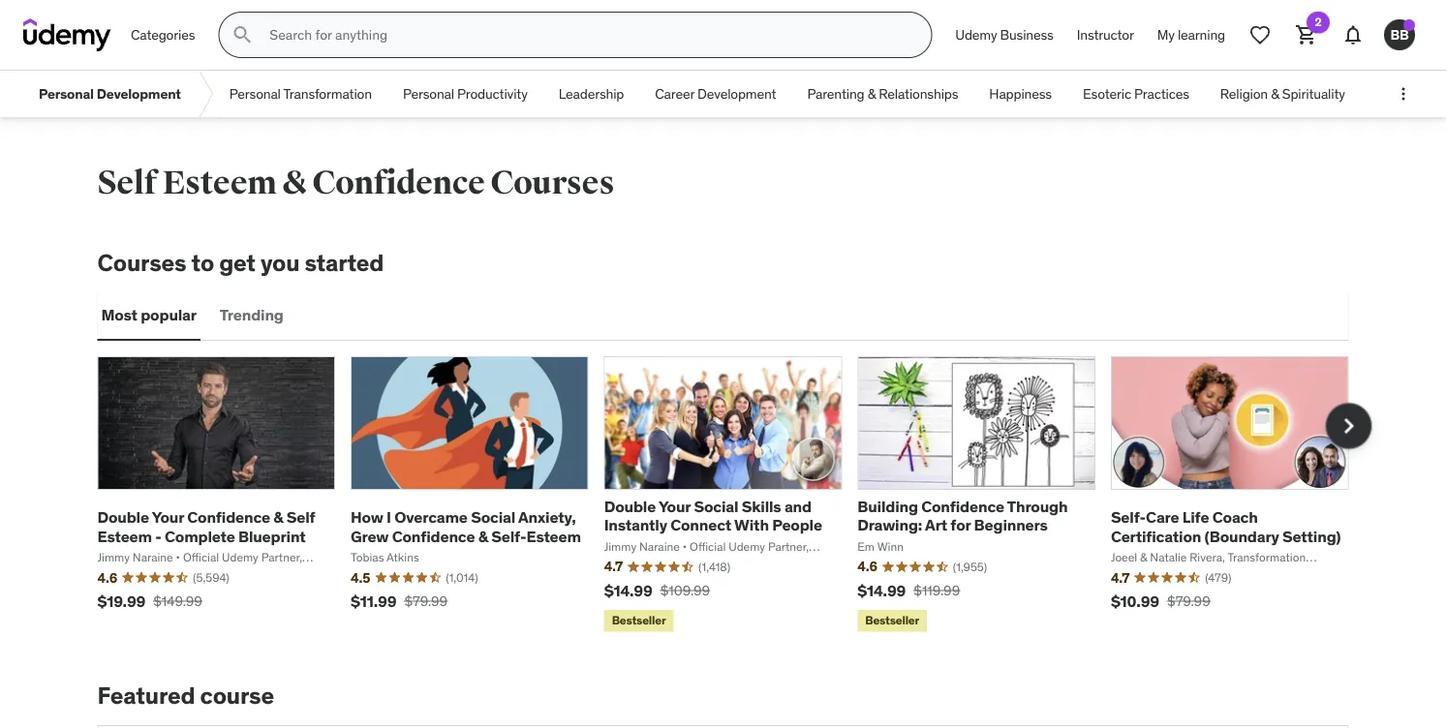 Task type: describe. For each thing, give the bounding box(es) containing it.
grew
[[351, 526, 389, 546]]

career development
[[655, 85, 776, 102]]

(boundary
[[1205, 526, 1280, 546]]

business
[[1000, 26, 1054, 43]]

building
[[858, 497, 918, 517]]

& inside double your confidence & self esteem - complete blueprint
[[274, 508, 283, 528]]

double your confidence & self esteem - complete blueprint link
[[97, 508, 315, 546]]

life
[[1183, 508, 1209, 528]]

certification
[[1111, 526, 1202, 546]]

my
[[1158, 26, 1175, 43]]

popular
[[141, 305, 197, 325]]

instructor
[[1077, 26, 1134, 43]]

next image
[[1334, 411, 1365, 442]]

happiness link
[[974, 71, 1068, 117]]

personal transformation link
[[214, 71, 387, 117]]

for
[[951, 516, 971, 535]]

udemy business
[[956, 26, 1054, 43]]

course
[[200, 681, 274, 710]]

categories button
[[119, 12, 207, 58]]

self esteem & confidence courses
[[97, 163, 614, 203]]

personal transformation
[[229, 85, 372, 102]]

development for personal development
[[97, 85, 181, 102]]

how
[[351, 508, 383, 528]]

esoteric practices link
[[1068, 71, 1205, 117]]

development for career development
[[698, 85, 776, 102]]

confidence inside 'how i overcame social anxiety, grew confidence & self-esteem'
[[392, 526, 475, 546]]

relationships
[[879, 85, 958, 102]]

0 horizontal spatial self
[[97, 163, 156, 203]]

art
[[925, 516, 947, 535]]

building confidence through drawing: art for beginners
[[858, 497, 1068, 535]]

self- inside self-care life coach certification (boundary setting)
[[1111, 508, 1146, 528]]

coach
[[1213, 508, 1258, 528]]

career
[[655, 85, 695, 102]]

esteem inside 'how i overcame social anxiety, grew confidence & self-esteem'
[[526, 526, 581, 546]]

-
[[155, 526, 161, 546]]

wishlist image
[[1249, 23, 1272, 47]]

personal for personal transformation
[[229, 85, 281, 102]]

building confidence through drawing: art for beginners link
[[858, 497, 1068, 535]]

double your confidence & self esteem - complete blueprint
[[97, 508, 315, 546]]

categories
[[131, 26, 195, 43]]

religion & spirituality link
[[1205, 71, 1361, 117]]

submit search image
[[231, 23, 254, 47]]

self-care life coach certification (boundary setting) link
[[1111, 508, 1341, 546]]

instructor link
[[1065, 12, 1146, 58]]

how i overcame social anxiety, grew confidence & self-esteem link
[[351, 508, 581, 546]]

people
[[772, 516, 822, 535]]

skills
[[742, 497, 781, 517]]

& inside religion & spirituality link
[[1271, 85, 1279, 102]]

your for connect
[[659, 497, 691, 517]]

social inside 'how i overcame social anxiety, grew confidence & self-esteem'
[[471, 508, 515, 528]]

my learning
[[1158, 26, 1226, 43]]

instantly
[[604, 516, 667, 535]]

esoteric practices
[[1083, 85, 1190, 102]]

& inside 'how i overcame social anxiety, grew confidence & self-esteem'
[[478, 526, 488, 546]]

social inside double your social skills and instantly connect with people
[[694, 497, 739, 517]]

Search for anything text field
[[266, 18, 908, 51]]

religion & spirituality
[[1221, 85, 1345, 102]]

practices
[[1135, 85, 1190, 102]]

i
[[387, 508, 391, 528]]

care
[[1146, 508, 1179, 528]]

most popular button
[[97, 292, 200, 339]]

esteem inside double your confidence & self esteem - complete blueprint
[[97, 526, 152, 546]]

my learning link
[[1146, 12, 1237, 58]]

how i overcame social anxiety, grew confidence & self-esteem
[[351, 508, 581, 546]]

double for esteem
[[97, 508, 149, 528]]

career development link
[[640, 71, 792, 117]]

happiness
[[989, 85, 1052, 102]]

spirituality
[[1283, 85, 1345, 102]]

you
[[261, 248, 300, 277]]



Task type: locate. For each thing, give the bounding box(es) containing it.
1 horizontal spatial double
[[604, 497, 656, 517]]

confidence inside double your confidence & self esteem - complete blueprint
[[187, 508, 270, 528]]

most
[[101, 305, 137, 325]]

2
[[1315, 15, 1322, 30]]

double left -
[[97, 508, 149, 528]]

connect
[[671, 516, 732, 535]]

more subcategory menu links image
[[1394, 84, 1413, 104]]

personal development link
[[23, 71, 196, 117]]

through
[[1007, 497, 1068, 517]]

productivity
[[457, 85, 528, 102]]

notifications image
[[1342, 23, 1365, 47]]

personal
[[39, 85, 94, 102], [229, 85, 281, 102], [403, 85, 454, 102]]

esteem up to
[[162, 163, 277, 203]]

trending
[[220, 305, 284, 325]]

0 horizontal spatial courses
[[97, 248, 186, 277]]

0 horizontal spatial development
[[97, 85, 181, 102]]

most popular
[[101, 305, 197, 325]]

self-
[[1111, 508, 1146, 528], [491, 526, 526, 546]]

1 vertical spatial self
[[287, 508, 315, 528]]

udemy
[[956, 26, 997, 43]]

1 horizontal spatial your
[[659, 497, 691, 517]]

double your social skills and instantly connect with people link
[[604, 497, 822, 535]]

leadership
[[559, 85, 624, 102]]

2 link
[[1284, 12, 1330, 58]]

started
[[305, 248, 384, 277]]

0 horizontal spatial personal
[[39, 85, 94, 102]]

with
[[734, 516, 769, 535]]

2 horizontal spatial personal
[[403, 85, 454, 102]]

shopping cart with 2 items image
[[1295, 23, 1319, 47]]

& right overcame
[[478, 526, 488, 546]]

self down personal development link
[[97, 163, 156, 203]]

featured
[[97, 681, 195, 710]]

blueprint
[[238, 526, 306, 546]]

development
[[97, 85, 181, 102], [698, 85, 776, 102]]

double your social skills and instantly connect with people
[[604, 497, 822, 535]]

double
[[604, 497, 656, 517], [97, 508, 149, 528]]

udemy business link
[[944, 12, 1065, 58]]

0 vertical spatial self
[[97, 163, 156, 203]]

learning
[[1178, 26, 1226, 43]]

drawing:
[[858, 516, 922, 535]]

0 horizontal spatial double
[[97, 508, 149, 528]]

your inside double your social skills and instantly connect with people
[[659, 497, 691, 517]]

bb
[[1391, 26, 1409, 43]]

you have alerts image
[[1404, 19, 1415, 31]]

personal for personal development
[[39, 85, 94, 102]]

self inside double your confidence & self esteem - complete blueprint
[[287, 508, 315, 528]]

leadership link
[[543, 71, 640, 117]]

setting)
[[1283, 526, 1341, 546]]

1 horizontal spatial esteem
[[162, 163, 277, 203]]

parenting & relationships link
[[792, 71, 974, 117]]

personal productivity link
[[387, 71, 543, 117]]

personal left productivity
[[403, 85, 454, 102]]

personal inside 'link'
[[229, 85, 281, 102]]

& inside the parenting & relationships link
[[868, 85, 876, 102]]

personal for personal productivity
[[403, 85, 454, 102]]

& right parenting
[[868, 85, 876, 102]]

esteem left instantly
[[526, 526, 581, 546]]

development right career
[[698, 85, 776, 102]]

udemy image
[[23, 18, 111, 51]]

courses to get you started
[[97, 248, 384, 277]]

0 horizontal spatial your
[[152, 508, 184, 528]]

courses
[[491, 163, 614, 203], [97, 248, 186, 277]]

& right complete
[[274, 508, 283, 528]]

1 horizontal spatial self-
[[1111, 508, 1146, 528]]

2 personal from the left
[[229, 85, 281, 102]]

and
[[785, 497, 812, 517]]

3 personal from the left
[[403, 85, 454, 102]]

parenting
[[807, 85, 865, 102]]

double inside double your social skills and instantly connect with people
[[604, 497, 656, 517]]

double inside double your confidence & self esteem - complete blueprint
[[97, 508, 149, 528]]

esoteric
[[1083, 85, 1131, 102]]

1 horizontal spatial development
[[698, 85, 776, 102]]

personal development
[[39, 85, 181, 102]]

self- right overcame
[[491, 526, 526, 546]]

1 development from the left
[[97, 85, 181, 102]]

parenting & relationships
[[807, 85, 958, 102]]

religion
[[1221, 85, 1268, 102]]

personal down udemy image
[[39, 85, 94, 102]]

development down categories dropdown button in the left of the page
[[97, 85, 181, 102]]

double left connect
[[604, 497, 656, 517]]

2 development from the left
[[698, 85, 776, 102]]

self
[[97, 163, 156, 203], [287, 508, 315, 528]]

1 horizontal spatial courses
[[491, 163, 614, 203]]

get
[[219, 248, 256, 277]]

bb link
[[1377, 12, 1423, 58]]

esteem left -
[[97, 526, 152, 546]]

& right religion
[[1271, 85, 1279, 102]]

1 personal from the left
[[39, 85, 94, 102]]

0 horizontal spatial self-
[[491, 526, 526, 546]]

1 horizontal spatial self
[[287, 508, 315, 528]]

complete
[[165, 526, 235, 546]]

featured course
[[97, 681, 274, 710]]

self- inside 'how i overcame social anxiety, grew confidence & self-esteem'
[[491, 526, 526, 546]]

beginners
[[974, 516, 1048, 535]]

anxiety,
[[518, 508, 576, 528]]

2 horizontal spatial esteem
[[526, 526, 581, 546]]

0 horizontal spatial esteem
[[97, 526, 152, 546]]

0 horizontal spatial social
[[471, 508, 515, 528]]

esteem
[[162, 163, 277, 203], [97, 526, 152, 546], [526, 526, 581, 546]]

1 vertical spatial courses
[[97, 248, 186, 277]]

overcame
[[394, 508, 468, 528]]

personal right arrow pointing to subcategory menu links image
[[229, 85, 281, 102]]

your
[[659, 497, 691, 517], [152, 508, 184, 528]]

self-care life coach certification (boundary setting)
[[1111, 508, 1341, 546]]

1 horizontal spatial social
[[694, 497, 739, 517]]

self- left life
[[1111, 508, 1146, 528]]

carousel element
[[97, 356, 1372, 636]]

your for -
[[152, 508, 184, 528]]

personal productivity
[[403, 85, 528, 102]]

to
[[191, 248, 214, 277]]

your inside double your confidence & self esteem - complete blueprint
[[152, 508, 184, 528]]

& up you
[[282, 163, 307, 203]]

confidence
[[312, 163, 485, 203], [922, 497, 1005, 517], [187, 508, 270, 528], [392, 526, 475, 546]]

self left "how"
[[287, 508, 315, 528]]

arrow pointing to subcategory menu links image
[[196, 71, 214, 117]]

double for instantly
[[604, 497, 656, 517]]

&
[[868, 85, 876, 102], [1271, 85, 1279, 102], [282, 163, 307, 203], [274, 508, 283, 528], [478, 526, 488, 546]]

transformation
[[283, 85, 372, 102]]

social
[[694, 497, 739, 517], [471, 508, 515, 528]]

0 vertical spatial courses
[[491, 163, 614, 203]]

trending button
[[216, 292, 287, 339]]

confidence inside building confidence through drawing: art for beginners
[[922, 497, 1005, 517]]

1 horizontal spatial personal
[[229, 85, 281, 102]]



Task type: vqa. For each thing, say whether or not it's contained in the screenshot.
Get
yes



